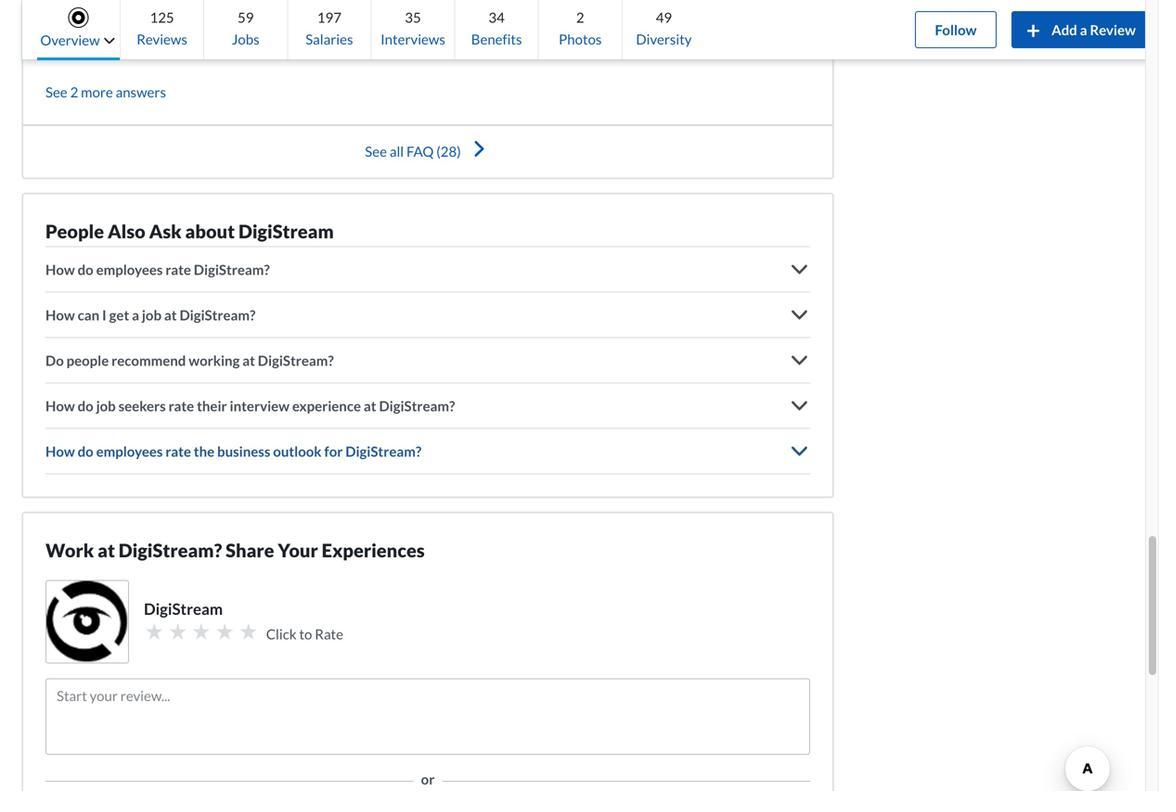 Task type: vqa. For each thing, say whether or not it's contained in the screenshot.
a inside the DROPDOWN BUTTON
yes



Task type: locate. For each thing, give the bounding box(es) containing it.
add a review link
[[1012, 11, 1151, 48]]

see inside button
[[365, 143, 387, 160]]

more
[[80, 40, 113, 57], [81, 84, 113, 100]]

1 vertical spatial rate
[[169, 398, 194, 414]]

click to rate image
[[167, 622, 188, 642], [191, 622, 212, 642], [214, 622, 235, 642]]

0 vertical spatial a
[[1080, 21, 1088, 38]]

125 reviews
[[137, 9, 187, 47]]

1 horizontal spatial click to rate image
[[191, 622, 212, 642]]

place,
[[552, 0, 587, 0]]

is right training at left top
[[95, 5, 105, 21]]

0 horizontal spatial terrible,
[[91, 0, 140, 0]]

click to rate image right the digistream logo
[[144, 622, 165, 642]]

diversity
[[636, 31, 692, 47]]

the inside ...pay is terrible, benefits are terrible, people are terrible, management is all over the place, training is horrendous....
[[529, 0, 549, 0]]

recommend
[[112, 352, 186, 369]]

see all faq (28)
[[365, 143, 461, 160]]

click to rate image
[[144, 622, 165, 642], [238, 622, 259, 642]]

a
[[1080, 21, 1088, 38], [132, 307, 139, 323]]

a right "add"
[[1080, 21, 1088, 38]]

0 vertical spatial job
[[142, 307, 162, 323]]

34
[[489, 9, 505, 26]]

see
[[45, 84, 67, 100], [365, 143, 387, 160]]

over
[[499, 0, 526, 0]]

the
[[529, 0, 549, 0], [194, 443, 215, 460]]

see for see all faq (28)
[[365, 143, 387, 160]]

...pay
[[45, 0, 76, 0]]

0 horizontal spatial job
[[96, 398, 116, 414]]

3 do from the top
[[78, 443, 93, 460]]

are
[[195, 0, 215, 0], [313, 0, 333, 0]]

people
[[270, 0, 311, 0], [66, 352, 109, 369]]

1 vertical spatial do
[[78, 398, 93, 414]]

outlook
[[273, 443, 322, 460]]

job left seekers
[[96, 398, 116, 414]]

2 horizontal spatial click to rate image
[[214, 622, 235, 642]]

0 vertical spatial the
[[529, 0, 549, 0]]

how do employees rate digistream?
[[45, 261, 270, 278]]

do people recommend working at digistream? button
[[45, 338, 810, 383]]

digistream down 'work at digistream? share your experiences'
[[144, 600, 223, 619]]

terrible, up 197
[[336, 0, 385, 0]]

1 horizontal spatial click to rate image
[[238, 622, 259, 642]]

the inside dropdown button
[[194, 443, 215, 460]]

34 benefits
[[471, 9, 522, 47]]

see left faq on the top left
[[365, 143, 387, 160]]

1 horizontal spatial are
[[313, 0, 333, 0]]

all left faq on the top left
[[390, 143, 404, 160]]

1 vertical spatial the
[[194, 443, 215, 460]]

Start your review... text field
[[45, 679, 810, 756]]

0 horizontal spatial a
[[132, 307, 139, 323]]

terrible, up 59
[[218, 0, 267, 0]]

see all faq (28) button
[[350, 137, 506, 167]]

a right the get
[[132, 307, 139, 323]]

is up training at left top
[[79, 0, 89, 0]]

1 vertical spatial a
[[132, 307, 139, 323]]

3 how from the top
[[45, 398, 75, 414]]

a inside "link"
[[1080, 21, 1088, 38]]

answers
[[116, 84, 166, 100]]

do
[[78, 261, 93, 278], [78, 398, 93, 414], [78, 443, 93, 460]]

0 horizontal spatial the
[[194, 443, 215, 460]]

experience
[[292, 398, 361, 414]]

1 horizontal spatial 2
[[576, 9, 584, 26]]

0 vertical spatial all
[[482, 0, 496, 0]]

people up 197 salaries
[[270, 0, 311, 0]]

1 employees from the top
[[96, 261, 163, 278]]

1 do from the top
[[78, 261, 93, 278]]

rate inside "how do employees rate the business outlook for digistream?" dropdown button
[[166, 443, 191, 460]]

49 diversity
[[636, 9, 692, 47]]

management
[[388, 0, 467, 0]]

people also ask about digistream
[[45, 220, 334, 243]]

1 vertical spatial digistream
[[144, 600, 223, 619]]

rate
[[166, 261, 191, 278], [169, 398, 194, 414], [166, 443, 191, 460]]

1 vertical spatial people
[[66, 352, 109, 369]]

1 horizontal spatial people
[[270, 0, 311, 0]]

employees down seekers
[[96, 443, 163, 460]]

rate inside how do employees rate digistream? "dropdown button"
[[166, 261, 191, 278]]

how can i get a job at digistream? button
[[45, 293, 810, 337]]

are right benefits
[[195, 0, 215, 0]]

2 vertical spatial rate
[[166, 443, 191, 460]]

also
[[108, 220, 146, 243]]

0 vertical spatial see
[[45, 84, 67, 100]]

35 interviews
[[381, 9, 445, 47]]

job
[[142, 307, 162, 323], [96, 398, 116, 414]]

0 horizontal spatial click to rate image
[[144, 622, 165, 642]]

how do employees rate the business outlook for digistream? button
[[45, 429, 810, 474]]

1 vertical spatial see
[[365, 143, 387, 160]]

1 horizontal spatial a
[[1080, 21, 1088, 38]]

a inside dropdown button
[[132, 307, 139, 323]]

1 vertical spatial 2
[[70, 84, 78, 100]]

digistream? up working
[[180, 307, 256, 323]]

how do employees rate the business outlook for digistream?
[[45, 443, 422, 460]]

at inside dropdown button
[[364, 398, 376, 414]]

1 vertical spatial employees
[[96, 443, 163, 460]]

interview
[[230, 398, 290, 414]]

overview
[[40, 32, 100, 48]]

all up 34
[[482, 0, 496, 0]]

digistream? down about
[[194, 261, 270, 278]]

salaries
[[306, 31, 353, 47]]

people inside 'dropdown button'
[[66, 352, 109, 369]]

1 horizontal spatial see
[[365, 143, 387, 160]]

reviews
[[137, 31, 187, 47]]

review
[[1090, 21, 1136, 38]]

2 vertical spatial do
[[78, 443, 93, 460]]

rate down people also ask about digistream
[[166, 261, 191, 278]]

rate down seekers
[[166, 443, 191, 460]]

1 click to rate image from the left
[[167, 622, 188, 642]]

2 are from the left
[[313, 0, 333, 0]]

2 photos
[[559, 9, 602, 47]]

1 horizontal spatial all
[[482, 0, 496, 0]]

employees down also
[[96, 261, 163, 278]]

terrible,
[[91, 0, 140, 0], [218, 0, 267, 0], [336, 0, 385, 0]]

0 horizontal spatial click to rate image
[[167, 622, 188, 642]]

is up '34 benefits'
[[470, 0, 479, 0]]

how can i get a job at digistream?
[[45, 307, 256, 323]]

2
[[576, 9, 584, 26], [70, 84, 78, 100]]

0 vertical spatial rate
[[166, 261, 191, 278]]

digistream right about
[[239, 220, 334, 243]]

rate for the
[[166, 443, 191, 460]]

is
[[79, 0, 89, 0], [470, 0, 479, 0], [95, 5, 105, 21]]

1 horizontal spatial job
[[142, 307, 162, 323]]

49
[[656, 9, 672, 26]]

0 horizontal spatial all
[[390, 143, 404, 160]]

0 horizontal spatial 2
[[70, 84, 78, 100]]

click to rate image left click
[[238, 622, 259, 642]]

more right the read
[[80, 40, 113, 57]]

digistream?
[[194, 261, 270, 278], [180, 307, 256, 323], [258, 352, 334, 369], [379, 398, 455, 414], [346, 443, 422, 460], [119, 540, 222, 562]]

people right do
[[66, 352, 109, 369]]

1 horizontal spatial is
[[95, 5, 105, 21]]

interviews
[[381, 31, 445, 47]]

job inside dropdown button
[[142, 307, 162, 323]]

1 horizontal spatial the
[[529, 0, 549, 0]]

1 click to rate image from the left
[[144, 622, 165, 642]]

do for how do employees rate digistream?
[[78, 261, 93, 278]]

0 horizontal spatial are
[[195, 0, 215, 0]]

faq
[[407, 143, 434, 160]]

how inside "dropdown button"
[[45, 261, 75, 278]]

how inside dropdown button
[[45, 307, 75, 323]]

digistream? left share
[[119, 540, 222, 562]]

0 horizontal spatial see
[[45, 84, 67, 100]]

at right experience
[[364, 398, 376, 414]]

more left the answers
[[81, 84, 113, 100]]

the right over
[[529, 0, 549, 0]]

2 do from the top
[[78, 398, 93, 414]]

4 how from the top
[[45, 443, 75, 460]]

1 how from the top
[[45, 261, 75, 278]]

how for how do employees rate digistream?
[[45, 261, 75, 278]]

see for see 2 more answers
[[45, 84, 67, 100]]

2 down place,
[[576, 9, 584, 26]]

get
[[109, 307, 129, 323]]

0 vertical spatial people
[[270, 0, 311, 0]]

0 vertical spatial more
[[80, 40, 113, 57]]

1 horizontal spatial terrible,
[[218, 0, 267, 0]]

1 vertical spatial job
[[96, 398, 116, 414]]

1 vertical spatial all
[[390, 143, 404, 160]]

how do job seekers rate their interview experience at digistream?
[[45, 398, 455, 414]]

work at digistream? share your experiences
[[45, 540, 425, 562]]

0 horizontal spatial people
[[66, 352, 109, 369]]

0 horizontal spatial digistream
[[144, 600, 223, 619]]

experiences
[[322, 540, 425, 562]]

all
[[482, 0, 496, 0], [390, 143, 404, 160]]

digistream? up experience
[[258, 352, 334, 369]]

add
[[1052, 21, 1078, 38]]

read more
[[45, 40, 113, 57]]

2 click to rate image from the left
[[238, 622, 259, 642]]

at right working
[[243, 352, 255, 369]]

0 vertical spatial do
[[78, 261, 93, 278]]

do inside "dropdown button"
[[78, 261, 93, 278]]

1 horizontal spatial digistream
[[239, 220, 334, 243]]

terrible, up the horrendous....
[[91, 0, 140, 0]]

2 how from the top
[[45, 307, 75, 323]]

2 down read more link at the top left of the page
[[70, 84, 78, 100]]

2 horizontal spatial terrible,
[[336, 0, 385, 0]]

job right the get
[[142, 307, 162, 323]]

at
[[164, 307, 177, 323], [243, 352, 255, 369], [364, 398, 376, 414], [98, 540, 115, 562]]

the left business on the bottom of the page
[[194, 443, 215, 460]]

click to rate
[[266, 626, 343, 643]]

how
[[45, 261, 75, 278], [45, 307, 75, 323], [45, 398, 75, 414], [45, 443, 75, 460]]

0 vertical spatial digistream
[[239, 220, 334, 243]]

digistream
[[239, 220, 334, 243], [144, 600, 223, 619]]

employees
[[96, 261, 163, 278], [96, 443, 163, 460]]

0 vertical spatial 2
[[576, 9, 584, 26]]

at inside dropdown button
[[164, 307, 177, 323]]

see down the read
[[45, 84, 67, 100]]

employees inside dropdown button
[[96, 443, 163, 460]]

35
[[405, 9, 421, 26]]

are up 197
[[313, 0, 333, 0]]

about
[[185, 220, 235, 243]]

employees inside "dropdown button"
[[96, 261, 163, 278]]

seekers
[[118, 398, 166, 414]]

see 2 more answers link
[[45, 84, 166, 100]]

at down 'how do employees rate digistream?'
[[164, 307, 177, 323]]

rate left their
[[169, 398, 194, 414]]

2 employees from the top
[[96, 443, 163, 460]]

2 terrible, from the left
[[218, 0, 267, 0]]

0 vertical spatial employees
[[96, 261, 163, 278]]

0 horizontal spatial is
[[79, 0, 89, 0]]



Task type: describe. For each thing, give the bounding box(es) containing it.
horrendous....
[[108, 5, 191, 21]]

2 inside 2 photos
[[576, 9, 584, 26]]

1 are from the left
[[195, 0, 215, 0]]

people
[[45, 220, 104, 243]]

employees for the
[[96, 443, 163, 460]]

125
[[150, 9, 174, 26]]

do for how do employees rate the business outlook for digistream?
[[78, 443, 93, 460]]

working
[[189, 352, 240, 369]]

rate inside how do job seekers rate their interview experience at digistream? dropdown button
[[169, 398, 194, 414]]

benefits
[[471, 31, 522, 47]]

follow
[[935, 21, 977, 38]]

how for how do job seekers rate their interview experience at digistream?
[[45, 398, 75, 414]]

job inside dropdown button
[[96, 398, 116, 414]]

at inside 'dropdown button'
[[243, 352, 255, 369]]

at right work
[[98, 540, 115, 562]]

2 click to rate image from the left
[[191, 622, 212, 642]]

all inside ...pay is terrible, benefits are terrible, people are terrible, management is all over the place, training is horrendous....
[[482, 0, 496, 0]]

how for how can i get a job at digistream?
[[45, 307, 75, 323]]

read more link
[[45, 40, 113, 57]]

see 2 more answers
[[45, 84, 166, 100]]

rate for digistream?
[[166, 261, 191, 278]]

add a review
[[1052, 21, 1136, 38]]

follow button
[[915, 11, 997, 48]]

i
[[102, 307, 107, 323]]

can
[[78, 307, 99, 323]]

how do employees rate digistream? button
[[45, 247, 810, 292]]

rate
[[315, 626, 343, 643]]

all inside button
[[390, 143, 404, 160]]

employees for digistream?
[[96, 261, 163, 278]]

people inside ...pay is terrible, benefits are terrible, people are terrible, management is all over the place, training is horrendous....
[[270, 0, 311, 0]]

digistream? right for
[[346, 443, 422, 460]]

to
[[299, 626, 312, 643]]

3 terrible, from the left
[[336, 0, 385, 0]]

do people recommend working at digistream?
[[45, 352, 334, 369]]

photos
[[559, 31, 602, 47]]

do for how do job seekers rate their interview experience at digistream?
[[78, 398, 93, 414]]

digistream? up "how do employees rate the business outlook for digistream?" dropdown button
[[379, 398, 455, 414]]

do
[[45, 352, 64, 369]]

197
[[317, 9, 342, 26]]

or
[[421, 771, 435, 788]]

197 salaries
[[306, 9, 353, 47]]

your
[[278, 540, 318, 562]]

benefits
[[143, 0, 193, 0]]

business
[[217, 443, 270, 460]]

digistream logo image
[[46, 582, 128, 663]]

1 terrible, from the left
[[91, 0, 140, 0]]

1 vertical spatial more
[[81, 84, 113, 100]]

digistream? inside "dropdown button"
[[194, 261, 270, 278]]

digistream? inside 'dropdown button'
[[258, 352, 334, 369]]

59 jobs
[[232, 9, 260, 47]]

work
[[45, 540, 94, 562]]

their
[[197, 398, 227, 414]]

59
[[238, 9, 254, 26]]

ask
[[149, 220, 182, 243]]

read
[[45, 40, 77, 57]]

...pay is terrible, benefits are terrible, people are terrible, management is all over the place, training is horrendous....
[[45, 0, 587, 21]]

training
[[45, 5, 93, 21]]

digistream? inside dropdown button
[[180, 307, 256, 323]]

3 click to rate image from the left
[[214, 622, 235, 642]]

jobs
[[232, 31, 260, 47]]

(28)
[[437, 143, 461, 160]]

2 horizontal spatial is
[[470, 0, 479, 0]]

click
[[266, 626, 297, 643]]

how do job seekers rate their interview experience at digistream? button
[[45, 384, 810, 428]]

for
[[324, 443, 343, 460]]

share
[[226, 540, 274, 562]]

how for how do employees rate the business outlook for digistream?
[[45, 443, 75, 460]]



